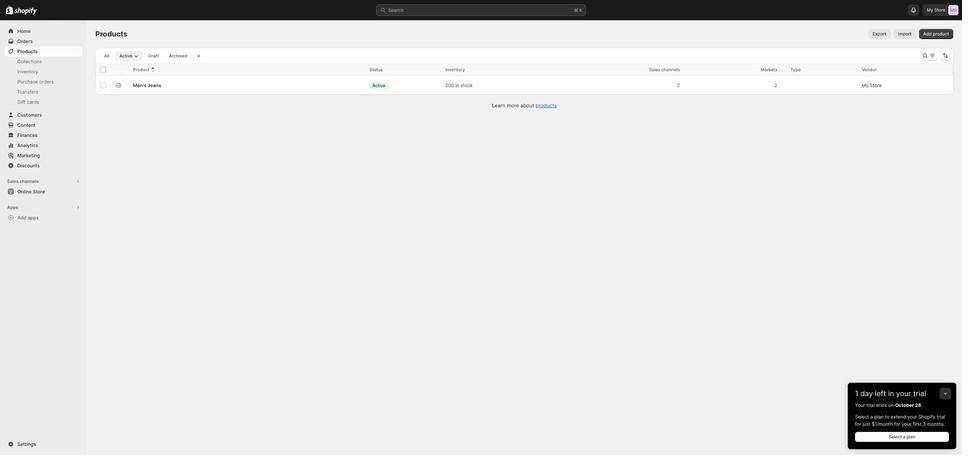 Task type: describe. For each thing, give the bounding box(es) containing it.
home
[[17, 28, 31, 34]]

2 2 button from the left
[[771, 78, 786, 93]]

select for select a plan to extend your shopify trial for just $1/month for your first 3 months.
[[855, 414, 869, 420]]

add apps
[[17, 215, 39, 220]]

1 vertical spatial products
[[17, 48, 38, 54]]

content link
[[4, 120, 82, 130]]

cards
[[27, 99, 39, 105]]

import
[[898, 31, 912, 37]]

purchase orders
[[17, 79, 54, 85]]

2 2 from the left
[[774, 82, 778, 88]]

select for select a plan
[[889, 434, 902, 440]]

men's jeans link
[[133, 82, 161, 89]]

on
[[888, 402, 894, 408]]

select a plan to extend your shopify trial for just $1/month for your first 3 months.
[[855, 414, 945, 427]]

gift cards link
[[4, 97, 82, 107]]

stock
[[461, 82, 473, 88]]

day
[[861, 389, 873, 398]]

vendor
[[862, 67, 877, 72]]

add for add apps
[[17, 215, 26, 220]]

content
[[17, 122, 35, 128]]

channels inside button
[[20, 179, 39, 184]]

select a plan
[[889, 434, 915, 440]]

ends
[[876, 402, 887, 408]]

shopify
[[919, 414, 935, 420]]

k
[[580, 7, 583, 13]]

apps
[[7, 205, 18, 210]]

export button
[[868, 29, 891, 39]]

$1/month
[[872, 421, 893, 427]]

1 horizontal spatial store
[[870, 82, 882, 88]]

0 vertical spatial store
[[934, 7, 946, 13]]

1 day left in your trial
[[855, 389, 926, 398]]

gift cards
[[17, 99, 39, 105]]

trial inside select a plan to extend your shopify trial for just $1/month for your first 3 months.
[[937, 414, 945, 420]]

inventory inside button
[[445, 67, 465, 72]]

purchase
[[17, 79, 38, 85]]

gift
[[17, 99, 26, 105]]

active inside dropdown button
[[119, 53, 132, 59]]

type button
[[791, 66, 808, 73]]

status
[[369, 67, 383, 72]]

.
[[921, 402, 923, 408]]

sales channels inside button
[[7, 179, 39, 184]]

product
[[133, 67, 149, 72]]

28
[[915, 402, 921, 408]]

⌘
[[574, 7, 578, 13]]

vendor button
[[862, 66, 884, 73]]

1 vertical spatial trial
[[867, 402, 875, 408]]

discounts link
[[4, 160, 82, 171]]

add product link
[[919, 29, 953, 39]]

200 in stock
[[445, 82, 473, 88]]

200
[[445, 82, 454, 88]]

0 horizontal spatial my
[[862, 82, 869, 88]]

my store image
[[948, 5, 959, 15]]

customers
[[17, 112, 42, 118]]

store inside button
[[33, 189, 45, 194]]

draft
[[148, 53, 159, 59]]

1 vertical spatial your
[[907, 414, 917, 420]]

discounts
[[17, 163, 40, 168]]

transfers
[[17, 89, 38, 95]]

1
[[855, 389, 859, 398]]

your trial ends on october 28 .
[[855, 402, 923, 408]]

all
[[104, 53, 109, 59]]

0 horizontal spatial in
[[455, 82, 459, 88]]

learn
[[492, 102, 505, 108]]

online store button
[[0, 187, 87, 197]]

inventory button
[[445, 66, 472, 73]]

product button
[[133, 66, 157, 73]]

shopify image
[[6, 6, 13, 14]]

plan for select a plan to extend your shopify trial for just $1/month for your first 3 months.
[[874, 414, 884, 420]]

collections
[[17, 59, 42, 64]]

trial inside dropdown button
[[913, 389, 926, 398]]

online store
[[17, 189, 45, 194]]

to
[[885, 414, 890, 420]]

0 vertical spatial my
[[927, 7, 933, 13]]

purchase orders link
[[4, 77, 82, 87]]

apps button
[[4, 202, 82, 213]]

0 vertical spatial products
[[95, 30, 127, 38]]

october
[[895, 402, 914, 408]]

archived link
[[165, 51, 192, 61]]

analytics
[[17, 142, 38, 148]]

markets
[[761, 67, 778, 72]]

2 for from the left
[[894, 421, 900, 427]]

men's
[[133, 82, 147, 88]]



Task type: locate. For each thing, give the bounding box(es) containing it.
my left my store icon
[[927, 7, 933, 13]]

active down status
[[372, 83, 385, 88]]

1 vertical spatial channels
[[20, 179, 39, 184]]

your
[[855, 402, 865, 408]]

in right left
[[888, 389, 894, 398]]

1 horizontal spatial sales
[[649, 67, 660, 72]]

1 day left in your trial element
[[848, 402, 956, 449]]

1 horizontal spatial a
[[903, 434, 905, 440]]

for down the extend
[[894, 421, 900, 427]]

1 horizontal spatial inventory
[[445, 67, 465, 72]]

type
[[791, 67, 801, 72]]

0 vertical spatial your
[[896, 389, 911, 398]]

plan up the $1/month
[[874, 414, 884, 420]]

left
[[875, 389, 886, 398]]

finances
[[17, 132, 38, 138]]

1 2 from the left
[[677, 82, 680, 88]]

draft link
[[144, 51, 163, 61]]

0 vertical spatial in
[[455, 82, 459, 88]]

settings link
[[4, 439, 82, 449]]

1 vertical spatial my
[[862, 82, 869, 88]]

inventory up 200 in stock
[[445, 67, 465, 72]]

1 horizontal spatial 2 button
[[771, 78, 786, 93]]

add left product
[[923, 31, 932, 37]]

online store link
[[4, 187, 82, 197]]

months.
[[927, 421, 945, 427]]

1 horizontal spatial channels
[[661, 67, 680, 72]]

settings
[[17, 441, 36, 447]]

1 horizontal spatial select
[[889, 434, 902, 440]]

sales inside button
[[7, 179, 19, 184]]

select up just
[[855, 414, 869, 420]]

0 horizontal spatial plan
[[874, 414, 884, 420]]

0 horizontal spatial inventory
[[17, 69, 38, 74]]

a down select a plan to extend your shopify trial for just $1/month for your first 3 months.
[[903, 434, 905, 440]]

a for select a plan
[[903, 434, 905, 440]]

sales channels button
[[4, 176, 82, 187]]

products up "all" at the left of the page
[[95, 30, 127, 38]]

1 2 button from the left
[[673, 78, 689, 93]]

trial up 28
[[913, 389, 926, 398]]

store
[[934, 7, 946, 13], [870, 82, 882, 88], [33, 189, 45, 194]]

a up just
[[870, 414, 873, 420]]

your inside dropdown button
[[896, 389, 911, 398]]

0 vertical spatial channels
[[661, 67, 680, 72]]

0 horizontal spatial for
[[855, 421, 861, 427]]

finances link
[[4, 130, 82, 140]]

0 horizontal spatial a
[[870, 414, 873, 420]]

a for select a plan to extend your shopify trial for just $1/month for your first 3 months.
[[870, 414, 873, 420]]

export
[[873, 31, 886, 37]]

1 vertical spatial my store
[[862, 82, 882, 88]]

sales channels
[[649, 67, 680, 72], [7, 179, 39, 184]]

apps
[[28, 215, 39, 220]]

your
[[896, 389, 911, 398], [907, 414, 917, 420], [902, 421, 912, 427]]

add for add product
[[923, 31, 932, 37]]

0 horizontal spatial active
[[119, 53, 132, 59]]

extend
[[891, 414, 906, 420]]

store down vendor button
[[870, 82, 882, 88]]

1 vertical spatial sales
[[7, 179, 19, 184]]

products up collections
[[17, 48, 38, 54]]

tab list
[[98, 51, 193, 61]]

0 horizontal spatial trial
[[867, 402, 875, 408]]

more
[[507, 102, 519, 108]]

0 horizontal spatial sales channels
[[7, 179, 39, 184]]

my store down vendor button
[[862, 82, 882, 88]]

plan
[[874, 414, 884, 420], [907, 434, 915, 440]]

inventory link
[[4, 67, 82, 77]]

trial up months.
[[937, 414, 945, 420]]

1 horizontal spatial my store
[[927, 7, 946, 13]]

1 horizontal spatial 2
[[774, 82, 778, 88]]

collections link
[[4, 56, 82, 67]]

my store left my store icon
[[927, 7, 946, 13]]

a
[[870, 414, 873, 420], [903, 434, 905, 440]]

1 vertical spatial plan
[[907, 434, 915, 440]]

0 vertical spatial trial
[[913, 389, 926, 398]]

marketing
[[17, 153, 40, 158]]

plan down first in the right of the page
[[907, 434, 915, 440]]

learn more about products
[[492, 102, 557, 108]]

active
[[119, 53, 132, 59], [372, 83, 385, 88]]

0 vertical spatial my store
[[927, 7, 946, 13]]

1 day left in your trial button
[[848, 383, 956, 398]]

0 horizontal spatial channels
[[20, 179, 39, 184]]

1 vertical spatial select
[[889, 434, 902, 440]]

1 horizontal spatial active
[[372, 83, 385, 88]]

select inside select a plan to extend your shopify trial for just $1/month for your first 3 months.
[[855, 414, 869, 420]]

plan for select a plan
[[907, 434, 915, 440]]

0 horizontal spatial store
[[33, 189, 45, 194]]

orders
[[39, 79, 54, 85]]

add apps button
[[4, 213, 82, 223]]

all link
[[100, 51, 114, 61]]

0 horizontal spatial 2 button
[[673, 78, 689, 93]]

0 vertical spatial select
[[855, 414, 869, 420]]

my
[[927, 7, 933, 13], [862, 82, 869, 88]]

1 horizontal spatial for
[[894, 421, 900, 427]]

active button
[[115, 51, 143, 61]]

2 horizontal spatial store
[[934, 7, 946, 13]]

1 horizontal spatial trial
[[913, 389, 926, 398]]

for left just
[[855, 421, 861, 427]]

your up october
[[896, 389, 911, 398]]

1 horizontal spatial plan
[[907, 434, 915, 440]]

add inside button
[[17, 215, 26, 220]]

1 vertical spatial store
[[870, 82, 882, 88]]

trial right 'your'
[[867, 402, 875, 408]]

just
[[863, 421, 871, 427]]

jeans
[[148, 82, 161, 88]]

a inside select a plan to extend your shopify trial for just $1/month for your first 3 months.
[[870, 414, 873, 420]]

search
[[388, 7, 404, 13]]

inventory up purchase
[[17, 69, 38, 74]]

archived
[[169, 53, 187, 59]]

0 horizontal spatial 2
[[677, 82, 680, 88]]

customers link
[[4, 110, 82, 120]]

select down select a plan to extend your shopify trial for just $1/month for your first 3 months.
[[889, 434, 902, 440]]

add left apps
[[17, 215, 26, 220]]

select
[[855, 414, 869, 420], [889, 434, 902, 440]]

my down vendor
[[862, 82, 869, 88]]

store down sales channels button
[[33, 189, 45, 194]]

0 vertical spatial a
[[870, 414, 873, 420]]

your left first in the right of the page
[[902, 421, 912, 427]]

online
[[17, 189, 32, 194]]

2 horizontal spatial trial
[[937, 414, 945, 420]]

0 vertical spatial sales
[[649, 67, 660, 72]]

products link
[[536, 102, 557, 108]]

sales
[[649, 67, 660, 72], [7, 179, 19, 184]]

plan inside select a plan to extend your shopify trial for just $1/month for your first 3 months.
[[874, 414, 884, 420]]

for
[[855, 421, 861, 427], [894, 421, 900, 427]]

products
[[536, 102, 557, 108]]

products link
[[4, 46, 82, 56]]

1 vertical spatial a
[[903, 434, 905, 440]]

0 horizontal spatial my store
[[862, 82, 882, 88]]

2
[[677, 82, 680, 88], [774, 82, 778, 88]]

0 horizontal spatial add
[[17, 215, 26, 220]]

add inside 'link'
[[923, 31, 932, 37]]

home link
[[4, 26, 82, 36]]

2 vertical spatial trial
[[937, 414, 945, 420]]

inventory
[[445, 67, 465, 72], [17, 69, 38, 74]]

1 horizontal spatial add
[[923, 31, 932, 37]]

1 vertical spatial sales channels
[[7, 179, 39, 184]]

orders link
[[4, 36, 82, 46]]

import button
[[894, 29, 916, 39]]

0 vertical spatial add
[[923, 31, 932, 37]]

transfers link
[[4, 87, 82, 97]]

orders
[[17, 38, 33, 44]]

0 vertical spatial active
[[119, 53, 132, 59]]

product
[[933, 31, 949, 37]]

1 horizontal spatial products
[[95, 30, 127, 38]]

in
[[455, 82, 459, 88], [888, 389, 894, 398]]

1 vertical spatial add
[[17, 215, 26, 220]]

trial
[[913, 389, 926, 398], [867, 402, 875, 408], [937, 414, 945, 420]]

store left my store icon
[[934, 7, 946, 13]]

0 vertical spatial plan
[[874, 414, 884, 420]]

in inside dropdown button
[[888, 389, 894, 398]]

shopify image
[[15, 7, 37, 15]]

about
[[520, 102, 534, 108]]

1 vertical spatial in
[[888, 389, 894, 398]]

analytics link
[[4, 140, 82, 150]]

1 vertical spatial active
[[372, 83, 385, 88]]

men's jeans
[[133, 82, 161, 88]]

1 horizontal spatial sales channels
[[649, 67, 680, 72]]

0 vertical spatial sales channels
[[649, 67, 680, 72]]

tab list containing all
[[98, 51, 193, 61]]

1 for from the left
[[855, 421, 861, 427]]

0 horizontal spatial select
[[855, 414, 869, 420]]

3
[[923, 421, 926, 427]]

select a plan link
[[855, 432, 949, 442]]

0 horizontal spatial products
[[17, 48, 38, 54]]

1 horizontal spatial in
[[888, 389, 894, 398]]

2 vertical spatial store
[[33, 189, 45, 194]]

⌘ k
[[574, 7, 583, 13]]

marketing link
[[4, 150, 82, 160]]

in right 200
[[455, 82, 459, 88]]

2 vertical spatial your
[[902, 421, 912, 427]]

active right "all" at the left of the page
[[119, 53, 132, 59]]

first
[[913, 421, 922, 427]]

0 horizontal spatial sales
[[7, 179, 19, 184]]

your up first in the right of the page
[[907, 414, 917, 420]]

1 horizontal spatial my
[[927, 7, 933, 13]]

products
[[95, 30, 127, 38], [17, 48, 38, 54]]



Task type: vqa. For each thing, say whether or not it's contained in the screenshot.
collections at the left of the page
yes



